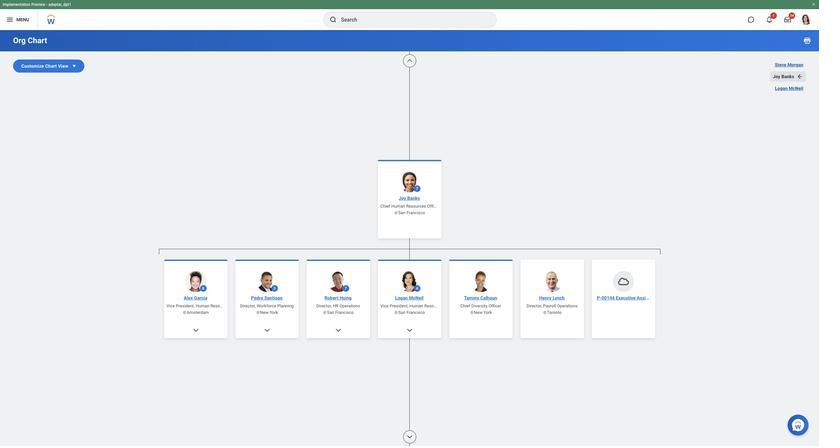 Task type: describe. For each thing, give the bounding box(es) containing it.
tammy
[[464, 296, 480, 301]]

new york for calhoun
[[474, 310, 492, 315]]

operations for lynch
[[557, 304, 578, 309]]

alex
[[184, 296, 193, 301]]

santiago
[[265, 296, 283, 301]]

menu banner
[[0, 0, 820, 30]]

lynch
[[553, 296, 565, 301]]

logan inside joy banks, joy banks, 7 direct reports "element"
[[396, 296, 408, 301]]

implementation
[[3, 2, 30, 7]]

pedro santiago link
[[249, 295, 285, 301]]

34 button
[[781, 12, 796, 27]]

print org chart image
[[804, 37, 812, 45]]

1 vertical spatial joy
[[399, 196, 406, 201]]

customize
[[21, 63, 44, 69]]

adeptai_dpt1
[[48, 2, 71, 7]]

chief for joy banks
[[381, 204, 391, 209]]

officer inside joy banks, joy banks, 7 direct reports "element"
[[489, 304, 502, 309]]

san for robert
[[327, 310, 335, 315]]

hsing
[[340, 296, 352, 301]]

diversity
[[472, 304, 488, 309]]

assistant
[[637, 296, 657, 301]]

00144
[[602, 296, 615, 301]]

chevron down image for mcneil
[[407, 327, 413, 334]]

1 horizontal spatial human
[[392, 204, 405, 209]]

operations for hsing
[[340, 304, 360, 309]]

notifications large image
[[767, 16, 773, 23]]

caret down image
[[71, 63, 78, 69]]

director, for henry lynch
[[527, 304, 543, 309]]

search image
[[330, 16, 337, 24]]

henry
[[540, 296, 552, 301]]

profile logan mcneil image
[[801, 14, 812, 26]]

chief for tammy calhoun
[[461, 304, 471, 309]]

san francisco for banks
[[399, 210, 425, 215]]

san for joy
[[399, 210, 406, 215]]

pedro
[[251, 296, 263, 301]]

1
[[773, 14, 775, 17]]

logan inside button
[[776, 86, 788, 91]]

location image for robert
[[323, 311, 327, 315]]

tammy calhoun link
[[462, 295, 500, 301]]

toronto
[[547, 310, 562, 315]]

director, payroll operations
[[527, 304, 578, 309]]

hr
[[333, 304, 339, 309]]

0 horizontal spatial officer
[[427, 204, 440, 209]]

executive
[[616, 296, 636, 301]]

Search Workday  search field
[[341, 12, 483, 27]]

location image for logan mcneil
[[394, 311, 399, 315]]

director, for robert hsing
[[317, 304, 332, 309]]

logan mcneil link
[[393, 295, 427, 301]]

34
[[791, 14, 795, 17]]

(unfilled)
[[658, 296, 677, 301]]

mcneil inside joy banks, joy banks, 7 direct reports "element"
[[409, 296, 424, 301]]

chief human resources officer
[[381, 204, 440, 209]]

1 button
[[763, 12, 778, 27]]

alex garcia link
[[181, 295, 210, 301]]

chevron down image for hsing
[[335, 327, 342, 334]]

pedro santiago
[[251, 296, 283, 301]]

henry lynch
[[540, 296, 565, 301]]

org
[[13, 36, 26, 45]]

logan mcneil button
[[773, 83, 807, 94]]

vice for logan mcneil
[[381, 304, 389, 309]]

0 horizontal spatial banks
[[408, 196, 420, 201]]

7 for banks
[[416, 187, 419, 191]]

resources for logan mcneil
[[425, 304, 445, 309]]

location image for tammy
[[470, 311, 474, 315]]

francisco for mcneil
[[407, 310, 425, 315]]

vice president, human resources for garcia
[[167, 304, 231, 309]]

morgan
[[788, 62, 804, 67]]

location image for joy banks
[[394, 211, 399, 215]]

justify image
[[6, 16, 14, 24]]



Task type: locate. For each thing, give the bounding box(es) containing it.
menu button
[[0, 9, 38, 30]]

chief diversity officer
[[461, 304, 502, 309]]

0 vertical spatial officer
[[427, 204, 440, 209]]

1 horizontal spatial logan
[[776, 86, 788, 91]]

1 horizontal spatial banks
[[782, 74, 795, 79]]

1 vertical spatial 7
[[345, 286, 347, 291]]

san francisco for hsing
[[327, 310, 354, 315]]

york down 'director, workforce planning'
[[270, 310, 278, 315]]

inbox large image
[[785, 16, 792, 23]]

location image for alex garcia
[[183, 311, 187, 315]]

1 president, from the left
[[176, 304, 195, 309]]

human for logan mcneil
[[410, 304, 424, 309]]

1 new york from the left
[[260, 310, 278, 315]]

joy inside button
[[774, 74, 781, 79]]

president, down 'alex'
[[176, 304, 195, 309]]

joy banks link
[[396, 195, 423, 202]]

1 horizontal spatial 7
[[416, 187, 419, 191]]

president, down 'logan mcneil' link at the bottom of page
[[390, 304, 409, 309]]

location image for pedro
[[256, 311, 260, 315]]

7 up 'joy banks' link
[[416, 187, 419, 191]]

tammy calhoun
[[464, 296, 498, 301]]

1 horizontal spatial president,
[[390, 304, 409, 309]]

org chart main content
[[0, 0, 820, 446]]

chief inside joy banks, joy banks, 7 direct reports "element"
[[461, 304, 471, 309]]

3
[[274, 286, 276, 291]]

new for pedro
[[260, 310, 269, 315]]

steve morgan
[[775, 62, 804, 67]]

0 vertical spatial logan
[[776, 86, 788, 91]]

human for alex garcia
[[196, 304, 210, 309]]

0 horizontal spatial vice
[[167, 304, 175, 309]]

0 vertical spatial logan mcneil
[[776, 86, 804, 91]]

francisco down 'logan mcneil' link at the bottom of page
[[407, 310, 425, 315]]

customize chart view
[[21, 63, 68, 69]]

steve morgan button
[[773, 60, 807, 70]]

1 horizontal spatial director,
[[317, 304, 332, 309]]

operations down lynch
[[557, 304, 578, 309]]

1 horizontal spatial vice president, human resources
[[381, 304, 445, 309]]

1 horizontal spatial joy
[[774, 74, 781, 79]]

location image down 'alex'
[[183, 311, 187, 315]]

vice president, human resources down 'logan mcneil' link at the bottom of page
[[381, 304, 445, 309]]

2 vice from the left
[[381, 304, 389, 309]]

2 director, from the left
[[317, 304, 332, 309]]

mcneil down the arrow left image
[[790, 86, 804, 91]]

new york
[[260, 310, 278, 315], [474, 310, 492, 315]]

york down chief diversity officer
[[484, 310, 492, 315]]

7 for hsing
[[345, 286, 347, 291]]

7 up hsing
[[345, 286, 347, 291]]

human down 'joy banks' link
[[392, 204, 405, 209]]

0 vertical spatial mcneil
[[790, 86, 804, 91]]

director, down pedro
[[240, 304, 256, 309]]

0 horizontal spatial logan
[[396, 296, 408, 301]]

location image down 'logan mcneil' link at the bottom of page
[[394, 311, 399, 315]]

2 operations from the left
[[557, 304, 578, 309]]

location image down diversity at the bottom of the page
[[470, 311, 474, 315]]

1 new from the left
[[260, 310, 269, 315]]

0 horizontal spatial president,
[[176, 304, 195, 309]]

1 horizontal spatial operations
[[557, 304, 578, 309]]

joy down steve
[[774, 74, 781, 79]]

0 horizontal spatial logan mcneil
[[396, 296, 424, 301]]

chart right org
[[28, 36, 47, 45]]

8
[[202, 286, 205, 291]]

human
[[392, 204, 405, 209], [196, 304, 210, 309], [410, 304, 424, 309]]

1 vertical spatial banks
[[408, 196, 420, 201]]

president,
[[176, 304, 195, 309], [390, 304, 409, 309]]

new down diversity at the bottom of the page
[[474, 310, 483, 315]]

0 horizontal spatial mcneil
[[409, 296, 424, 301]]

planning
[[278, 304, 294, 309]]

san francisco down 'logan mcneil' link at the bottom of page
[[399, 310, 425, 315]]

location image down payroll
[[543, 311, 547, 315]]

2 horizontal spatial director,
[[527, 304, 543, 309]]

chief
[[381, 204, 391, 209], [461, 304, 471, 309]]

banks down steve morgan
[[782, 74, 795, 79]]

1 location image from the left
[[256, 311, 260, 315]]

san down hr
[[327, 310, 335, 315]]

chevron up image
[[407, 58, 413, 64]]

1 vertical spatial officer
[[489, 304, 502, 309]]

robert hsing link
[[322, 295, 355, 301]]

0 horizontal spatial joy banks
[[399, 196, 420, 201]]

san down 'logan mcneil' link at the bottom of page
[[399, 310, 406, 315]]

0 horizontal spatial new
[[260, 310, 269, 315]]

joy up chief human resources officer
[[399, 196, 406, 201]]

joy banks up chief human resources officer
[[399, 196, 420, 201]]

new down workforce
[[260, 310, 269, 315]]

new york down chief diversity officer
[[474, 310, 492, 315]]

resources for alex garcia
[[211, 304, 231, 309]]

1 vertical spatial chart
[[45, 63, 57, 69]]

0 horizontal spatial human
[[196, 304, 210, 309]]

customize chart view button
[[13, 60, 85, 73]]

vice for alex garcia
[[167, 304, 175, 309]]

location image
[[394, 211, 399, 215], [183, 311, 187, 315], [394, 311, 399, 315]]

banks inside button
[[782, 74, 795, 79]]

0 horizontal spatial director,
[[240, 304, 256, 309]]

director, for pedro santiago
[[240, 304, 256, 309]]

robert hsing
[[325, 296, 352, 301]]

arrow left image
[[798, 73, 804, 80]]

director,
[[240, 304, 256, 309], [317, 304, 332, 309], [527, 304, 543, 309]]

san down chief human resources officer
[[399, 210, 406, 215]]

0 horizontal spatial vice president, human resources
[[167, 304, 231, 309]]

logan mcneil
[[776, 86, 804, 91], [396, 296, 424, 301]]

director, down henry
[[527, 304, 543, 309]]

0 vertical spatial chief
[[381, 204, 391, 209]]

location image for henry
[[543, 311, 547, 315]]

location image down director, hr operations
[[323, 311, 327, 315]]

alex garcia
[[184, 296, 207, 301]]

chart for org
[[28, 36, 47, 45]]

p-00144 executive assistant (unfilled) link
[[595, 295, 677, 301]]

banks
[[782, 74, 795, 79], [408, 196, 420, 201]]

new for tammy
[[474, 310, 483, 315]]

chart inside button
[[45, 63, 57, 69]]

director, down robert
[[317, 304, 332, 309]]

chart for customize
[[45, 63, 57, 69]]

1 vice from the left
[[167, 304, 175, 309]]

banks up chief human resources officer
[[408, 196, 420, 201]]

0 vertical spatial banks
[[782, 74, 795, 79]]

4
[[416, 286, 419, 291]]

logan mcneil inside joy banks, joy banks, 7 direct reports "element"
[[396, 296, 424, 301]]

vice president, human resources
[[167, 304, 231, 309], [381, 304, 445, 309]]

vice president, human resources up "amsterdam"
[[167, 304, 231, 309]]

chevron down image
[[264, 327, 270, 334]]

1 director, from the left
[[240, 304, 256, 309]]

joy
[[774, 74, 781, 79], [399, 196, 406, 201]]

0 horizontal spatial operations
[[340, 304, 360, 309]]

1 vertical spatial logan
[[396, 296, 408, 301]]

workforce
[[257, 304, 276, 309]]

preview
[[31, 2, 45, 7]]

joy banks down steve
[[774, 74, 795, 79]]

francisco
[[407, 210, 425, 215], [336, 310, 354, 315], [407, 310, 425, 315]]

new
[[260, 310, 269, 315], [474, 310, 483, 315]]

director, hr operations
[[317, 304, 360, 309]]

1 horizontal spatial mcneil
[[790, 86, 804, 91]]

san
[[399, 210, 406, 215], [327, 310, 335, 315], [399, 310, 406, 315]]

francisco for hsing
[[336, 310, 354, 315]]

location image down workforce
[[256, 311, 260, 315]]

logan mcneil down joy banks button
[[776, 86, 804, 91]]

0 horizontal spatial joy
[[399, 196, 406, 201]]

0 vertical spatial 7
[[416, 187, 419, 191]]

robert
[[325, 296, 339, 301]]

view
[[58, 63, 68, 69]]

mcneil inside button
[[790, 86, 804, 91]]

officer
[[427, 204, 440, 209], [489, 304, 502, 309]]

1 vertical spatial joy banks
[[399, 196, 420, 201]]

1 horizontal spatial officer
[[489, 304, 502, 309]]

resources
[[407, 204, 426, 209], [211, 304, 231, 309], [425, 304, 445, 309]]

chart
[[28, 36, 47, 45], [45, 63, 57, 69]]

logan mcneil down 4 at the bottom right
[[396, 296, 424, 301]]

amsterdam
[[187, 310, 209, 315]]

new york for santiago
[[260, 310, 278, 315]]

menu
[[16, 17, 29, 22]]

7
[[416, 187, 419, 191], [345, 286, 347, 291]]

0 horizontal spatial chief
[[381, 204, 391, 209]]

p-
[[597, 296, 602, 301]]

location image down chief human resources officer
[[394, 211, 399, 215]]

0 horizontal spatial 7
[[345, 286, 347, 291]]

1 vertical spatial mcneil
[[409, 296, 424, 301]]

1 horizontal spatial vice
[[381, 304, 389, 309]]

joy banks
[[774, 74, 795, 79], [399, 196, 420, 201]]

york for santiago
[[270, 310, 278, 315]]

new york down 'director, workforce planning'
[[260, 310, 278, 315]]

1 horizontal spatial york
[[484, 310, 492, 315]]

san francisco down director, hr operations
[[327, 310, 354, 315]]

0 horizontal spatial york
[[270, 310, 278, 315]]

san francisco
[[399, 210, 425, 215], [327, 310, 354, 315], [399, 310, 425, 315]]

steve
[[775, 62, 787, 67]]

henry lynch link
[[537, 295, 568, 301]]

0 horizontal spatial new york
[[260, 310, 278, 315]]

mcneil
[[790, 86, 804, 91], [409, 296, 424, 301]]

1 horizontal spatial joy banks
[[774, 74, 795, 79]]

-
[[46, 2, 47, 7]]

1 horizontal spatial chief
[[461, 304, 471, 309]]

0 vertical spatial chart
[[28, 36, 47, 45]]

calhoun
[[481, 296, 498, 301]]

garcia
[[194, 296, 207, 301]]

7 inside joy banks, joy banks, 7 direct reports "element"
[[345, 286, 347, 291]]

chevron down image
[[193, 327, 199, 334], [335, 327, 342, 334], [407, 327, 413, 334], [407, 434, 413, 440]]

2 york from the left
[[484, 310, 492, 315]]

2 vice president, human resources from the left
[[381, 304, 445, 309]]

1 vertical spatial logan mcneil
[[396, 296, 424, 301]]

implementation preview -   adeptai_dpt1
[[3, 2, 71, 7]]

2 horizontal spatial human
[[410, 304, 424, 309]]

logan
[[776, 86, 788, 91], [396, 296, 408, 301]]

1 york from the left
[[270, 310, 278, 315]]

human down 'logan mcneil' link at the bottom of page
[[410, 304, 424, 309]]

operations
[[340, 304, 360, 309], [557, 304, 578, 309]]

1 horizontal spatial new york
[[474, 310, 492, 315]]

joy banks inside button
[[774, 74, 795, 79]]

francisco for banks
[[407, 210, 425, 215]]

human up "amsterdam"
[[196, 304, 210, 309]]

san francisco for mcneil
[[399, 310, 425, 315]]

3 location image from the left
[[470, 311, 474, 315]]

vice president, human resources for mcneil
[[381, 304, 445, 309]]

1 vice president, human resources from the left
[[167, 304, 231, 309]]

joy banks button
[[771, 71, 807, 82]]

2 new york from the left
[[474, 310, 492, 315]]

4 location image from the left
[[543, 311, 547, 315]]

san francisco down chief human resources officer
[[399, 210, 425, 215]]

1 horizontal spatial logan mcneil
[[776, 86, 804, 91]]

2 president, from the left
[[390, 304, 409, 309]]

chevron down image for garcia
[[193, 327, 199, 334]]

chart left view
[[45, 63, 57, 69]]

p-00144 executive assistant (unfilled)
[[597, 296, 677, 301]]

0 vertical spatial joy banks
[[774, 74, 795, 79]]

york
[[270, 310, 278, 315], [484, 310, 492, 315]]

0 vertical spatial joy
[[774, 74, 781, 79]]

location image
[[256, 311, 260, 315], [323, 311, 327, 315], [470, 311, 474, 315], [543, 311, 547, 315]]

1 vertical spatial chief
[[461, 304, 471, 309]]

vice
[[167, 304, 175, 309], [381, 304, 389, 309]]

president, for logan mcneil
[[390, 304, 409, 309]]

3 director, from the left
[[527, 304, 543, 309]]

payroll
[[544, 304, 556, 309]]

francisco down director, hr operations
[[336, 310, 354, 315]]

2 location image from the left
[[323, 311, 327, 315]]

1 horizontal spatial new
[[474, 310, 483, 315]]

francisco down chief human resources officer
[[407, 210, 425, 215]]

operations down hsing
[[340, 304, 360, 309]]

org chart
[[13, 36, 47, 45]]

san for logan
[[399, 310, 406, 315]]

york for calhoun
[[484, 310, 492, 315]]

close environment banner image
[[813, 2, 817, 6]]

2 new from the left
[[474, 310, 483, 315]]

1 operations from the left
[[340, 304, 360, 309]]

president, for alex garcia
[[176, 304, 195, 309]]

logan mcneil inside button
[[776, 86, 804, 91]]

joy banks, joy banks, 7 direct reports element
[[159, 255, 677, 446]]

director, workforce planning
[[240, 304, 294, 309]]

mcneil down 4 at the bottom right
[[409, 296, 424, 301]]



Task type: vqa. For each thing, say whether or not it's contained in the screenshot.
7th CELL from right
no



